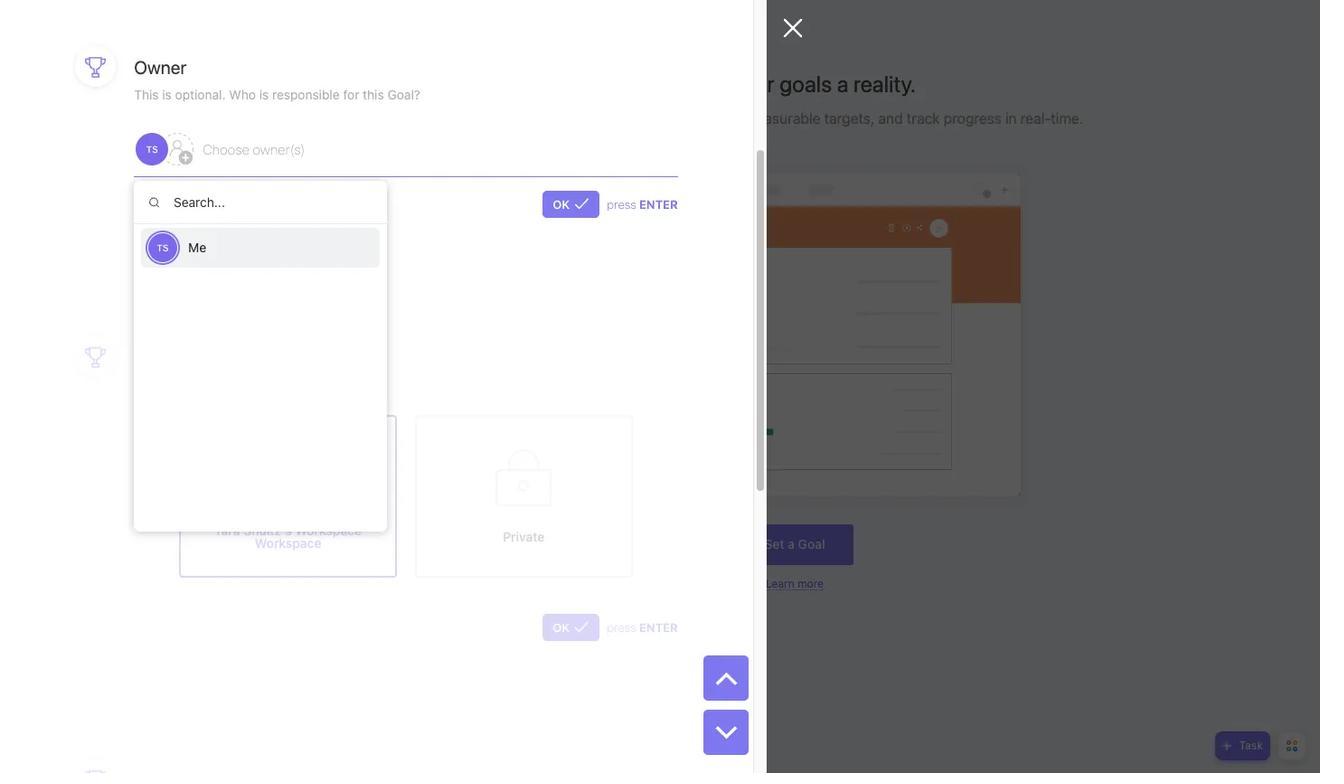 Task type: describe. For each thing, give the bounding box(es) containing it.
make your goals a reality.
[[674, 71, 916, 97]]

sidebar navigation
[[0, 0, 274, 773]]

ts inside 'dropdown button'
[[146, 144, 158, 154]]

workspace right shultz's
[[295, 523, 362, 538]]

shultz's
[[244, 523, 292, 538]]

targets,
[[825, 110, 875, 127]]

dashboards
[[18, 323, 93, 335]]

press for first ok button from the bottom of the owner "dialog"
[[607, 620, 637, 635]]

ok for first ok button from the bottom of the owner "dialog"
[[553, 620, 570, 635]]

enter for first ok button from the bottom of the owner "dialog"
[[639, 620, 678, 635]]

set
[[765, 536, 785, 552]]

Search... text field
[[134, 181, 387, 224]]

goal
[[798, 536, 825, 552]]

choose
[[203, 141, 250, 157]]

search
[[35, 57, 71, 71]]

1 vertical spatial ts
[[157, 242, 169, 253]]

task
[[1240, 739, 1264, 753]]

press enter for 2nd ok button from the bottom of the owner "dialog"
[[607, 197, 678, 211]]

private
[[503, 529, 545, 544]]

and
[[879, 110, 903, 127]]

press enter for first ok button from the bottom of the owner "dialog"
[[607, 620, 678, 635]]

track
[[907, 110, 940, 127]]

measurable
[[744, 110, 821, 127]]

tara shultz's workspace workspace
[[215, 523, 362, 551]]

in
[[1006, 110, 1017, 127]]

down
[[677, 110, 712, 127]]

owner(s)
[[253, 141, 305, 157]]

enter for 2nd ok button from the bottom of the owner "dialog"
[[639, 197, 678, 211]]



Task type: locate. For each thing, give the bounding box(es) containing it.
ok button
[[543, 191, 600, 218], [543, 614, 600, 641]]

a
[[837, 71, 849, 97], [788, 536, 795, 552]]

2 enter from the top
[[639, 620, 678, 635]]

progress
[[944, 110, 1002, 127]]

time.
[[1051, 110, 1084, 127]]

0 vertical spatial a
[[837, 71, 849, 97]]

them
[[639, 110, 673, 127]]

1 vertical spatial ok button
[[543, 614, 600, 641]]

me
[[188, 240, 206, 255]]

press
[[607, 197, 637, 211], [607, 620, 637, 635]]

set a goal
[[765, 536, 825, 552]]

ok for 2nd ok button from the bottom of the owner "dialog"
[[553, 197, 570, 211]]

ok
[[553, 197, 570, 211], [553, 620, 570, 635]]

1 enter from the top
[[639, 197, 678, 211]]

more
[[798, 577, 824, 590]]

press for 2nd ok button from the bottom of the owner "dialog"
[[607, 197, 637, 211]]

reality.
[[854, 71, 916, 97]]

1 vertical spatial press
[[607, 620, 637, 635]]

1 vertical spatial press enter
[[607, 620, 678, 635]]

create goals, break them down into measurable targets, and track progress in real-time.
[[506, 110, 1084, 127]]

a right set
[[788, 536, 795, 552]]

enter
[[639, 197, 678, 211], [639, 620, 678, 635]]

learn more
[[766, 577, 824, 590]]

1 ok from the top
[[553, 197, 570, 211]]

1 press from the top
[[607, 197, 637, 211]]

learn more link
[[766, 577, 824, 590]]

break
[[599, 110, 636, 127]]

real-
[[1021, 110, 1051, 127]]

1 ok button from the top
[[543, 191, 600, 218]]

2 ok button from the top
[[543, 614, 600, 641]]

1 horizontal spatial a
[[837, 71, 849, 97]]

0 vertical spatial ts
[[146, 144, 158, 154]]

1 vertical spatial ok
[[553, 620, 570, 635]]

0 vertical spatial press
[[607, 197, 637, 211]]

0 vertical spatial enter
[[639, 197, 678, 211]]

ts button
[[134, 131, 196, 167]]

your
[[732, 71, 775, 97]]

0 vertical spatial press enter
[[607, 197, 678, 211]]

tara
[[215, 523, 240, 538]]

create
[[506, 110, 550, 127]]

1 press enter from the top
[[607, 197, 678, 211]]

0 horizontal spatial a
[[788, 536, 795, 552]]

learn
[[766, 577, 795, 590]]

ts
[[146, 144, 158, 154], [157, 242, 169, 253]]

owner
[[134, 57, 187, 78]]

2 ok from the top
[[553, 620, 570, 635]]

0 vertical spatial ok button
[[543, 191, 600, 218]]

make
[[674, 71, 727, 97]]

0 vertical spatial ok
[[553, 197, 570, 211]]

ts left choose
[[146, 144, 158, 154]]

1 vertical spatial a
[[788, 536, 795, 552]]

2 press enter from the top
[[607, 620, 678, 635]]

goals,
[[554, 110, 595, 127]]

ts left me
[[157, 242, 169, 253]]

press enter
[[607, 197, 678, 211], [607, 620, 678, 635]]

goals
[[780, 71, 832, 97]]

2 press from the top
[[607, 620, 637, 635]]

a up targets,
[[837, 71, 849, 97]]

owner dialog
[[0, 0, 803, 773]]

1 vertical spatial enter
[[639, 620, 678, 635]]

workspace
[[295, 523, 362, 538], [255, 535, 322, 551]]

choose owner(s)
[[203, 141, 305, 157]]

into
[[716, 110, 741, 127]]

workspace right tara
[[255, 535, 322, 551]]



Task type: vqa. For each thing, say whether or not it's contained in the screenshot.
tree
no



